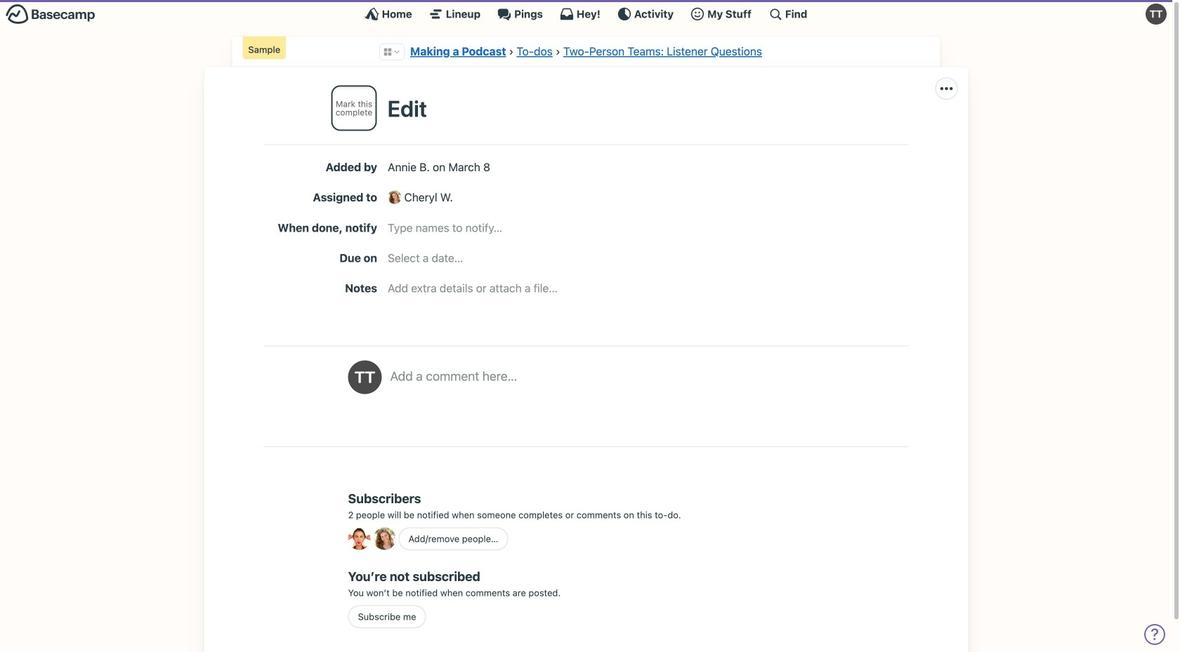 Task type: locate. For each thing, give the bounding box(es) containing it.
terry turtle image
[[1146, 4, 1167, 25]]

breadcrumb element
[[232, 37, 940, 67]]

annie bryan image
[[348, 528, 371, 550]]

switch accounts image
[[6, 4, 96, 25]]

cheryl walters image
[[388, 191, 401, 204]]

main element
[[0, 0, 1172, 27]]

cheryl walters image
[[373, 528, 396, 550]]



Task type: describe. For each thing, give the bounding box(es) containing it.
terry turtle image
[[348, 361, 382, 394]]

keyboard shortcut: ⌘ + / image
[[768, 7, 782, 21]]

march 8 element
[[448, 160, 490, 174]]



Task type: vqa. For each thing, say whether or not it's contained in the screenshot.
the middle the
no



